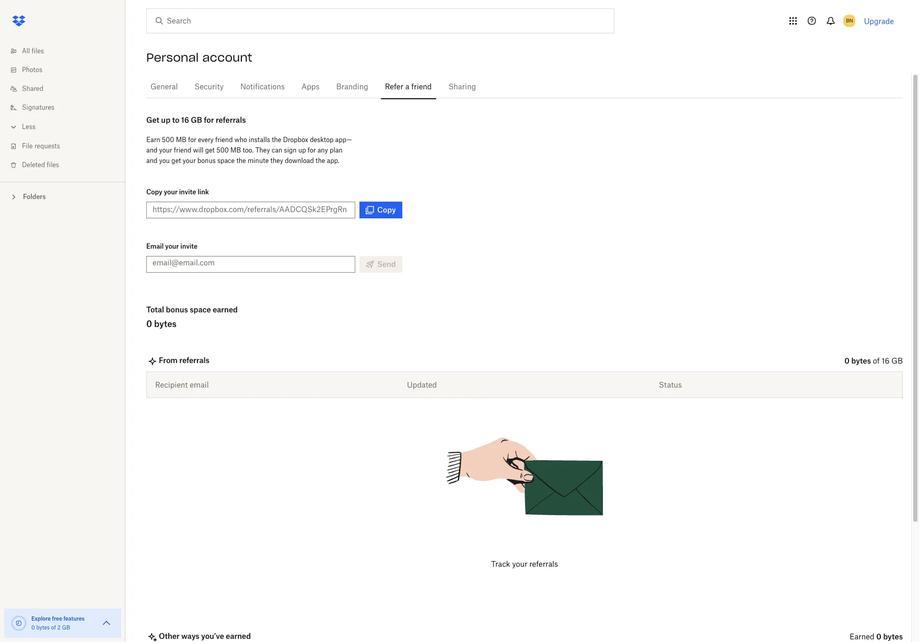 Task type: describe. For each thing, give the bounding box(es) containing it.
dropbox
[[283, 136, 308, 144]]

16 for to
[[181, 116, 189, 124]]

0 horizontal spatial the
[[237, 157, 246, 165]]

earn 500 mb for every friend who installs the dropbox desktop app— and your friend will get 500 mb too. they can sign up for any plan and you get your bonus space the minute they download the app.
[[146, 136, 352, 165]]

0 inside the total bonus space earned 0 bytes
[[146, 319, 152, 329]]

from
[[159, 356, 178, 365]]

recipient
[[155, 381, 188, 390]]

updated
[[407, 381, 437, 390]]

who
[[235, 136, 247, 144]]

account
[[202, 50, 252, 65]]

space inside 'earn 500 mb for every friend who installs the dropbox desktop app— and your friend will get 500 mb too. they can sign up for any plan and you get your bonus space the minute they download the app.'
[[217, 157, 235, 165]]

email your invite
[[146, 243, 198, 250]]

2 vertical spatial friend
[[174, 146, 191, 154]]

email
[[190, 381, 209, 390]]

files for deleted files
[[47, 162, 59, 168]]

a
[[406, 84, 410, 91]]

desktop
[[310, 136, 334, 144]]

get up to 16 gb for referrals
[[146, 116, 246, 124]]

photos link
[[8, 61, 125, 79]]

file
[[22, 143, 33, 150]]

security tab
[[190, 75, 228, 100]]

shared link
[[8, 79, 125, 98]]

refer a friend
[[385, 84, 432, 91]]

personal account
[[146, 50, 252, 65]]

download
[[285, 157, 314, 165]]

photos
[[22, 67, 42, 73]]

file requests link
[[8, 137, 125, 156]]

1 horizontal spatial referrals
[[216, 116, 246, 124]]

features
[[63, 616, 85, 622]]

every
[[198, 136, 214, 144]]

2 horizontal spatial for
[[308, 146, 316, 154]]

explore
[[31, 616, 51, 622]]

copy for copy
[[377, 205, 396, 214]]

0 vertical spatial mb
[[176, 136, 187, 144]]

1 horizontal spatial the
[[272, 136, 282, 144]]

track
[[491, 562, 511, 569]]

0 inside explore free features 0 bytes of 2 gb
[[31, 626, 35, 631]]

less
[[22, 124, 36, 130]]

your up 'you' at left top
[[159, 146, 172, 154]]

list containing all files
[[0, 36, 125, 182]]

track your referrals
[[491, 562, 558, 569]]

tab list containing general
[[146, 73, 903, 100]]

1 vertical spatial referrals
[[179, 356, 210, 365]]

will
[[193, 146, 204, 154]]

security
[[195, 84, 224, 91]]

your for copy your invite link
[[164, 188, 178, 196]]

sign
[[284, 146, 297, 154]]

Search text field
[[167, 15, 593, 27]]

general tab
[[146, 75, 182, 100]]

total bonus space earned 0 bytes
[[146, 305, 238, 329]]

explore free features 0 bytes of 2 gb
[[31, 616, 85, 631]]

installs
[[249, 136, 270, 144]]

1 horizontal spatial get
[[205, 146, 215, 154]]

your for email your invite
[[165, 243, 179, 250]]

2 vertical spatial referrals
[[530, 562, 558, 569]]

bytes inside explore free features 0 bytes of 2 gb
[[36, 626, 50, 631]]

refer a friend tab
[[381, 75, 436, 100]]

16 for of
[[882, 358, 890, 365]]

link
[[198, 188, 209, 196]]

1 vertical spatial mb
[[231, 146, 241, 154]]

plan
[[330, 146, 343, 154]]

minute
[[248, 157, 269, 165]]

2
[[57, 626, 61, 631]]

notifications
[[241, 84, 285, 91]]

you
[[159, 157, 170, 165]]

dropbox image
[[8, 10, 29, 31]]

apps tab
[[297, 75, 324, 100]]

gb for to
[[191, 116, 202, 124]]

0 horizontal spatial up
[[161, 116, 170, 124]]

copy for copy your invite link
[[146, 188, 162, 196]]

invite for copy your invite link
[[179, 188, 196, 196]]

recipient email
[[155, 381, 209, 390]]

invite for email your invite
[[181, 243, 198, 250]]

bn
[[846, 17, 854, 24]]

quota usage element
[[10, 615, 27, 632]]

file requests
[[22, 143, 60, 150]]

signatures
[[22, 105, 54, 111]]

earned 0 bytes
[[850, 633, 903, 642]]

upgrade
[[865, 16, 895, 25]]

branding
[[336, 84, 368, 91]]

folders button
[[0, 189, 125, 204]]

0 vertical spatial for
[[204, 116, 214, 124]]



Task type: vqa. For each thing, say whether or not it's contained in the screenshot.
the the to the middle
yes



Task type: locate. For each thing, give the bounding box(es) containing it.
all
[[22, 48, 30, 54]]

deleted
[[22, 162, 45, 168]]

2 horizontal spatial referrals
[[530, 562, 558, 569]]

files
[[32, 48, 44, 54], [47, 162, 59, 168]]

tab list
[[146, 73, 903, 100]]

referrals up 'who'
[[216, 116, 246, 124]]

other
[[159, 632, 180, 641]]

1 horizontal spatial space
[[217, 157, 235, 165]]

for
[[204, 116, 214, 124], [188, 136, 196, 144], [308, 146, 316, 154]]

bonus right total in the top of the page
[[166, 305, 188, 314]]

get
[[146, 116, 159, 124]]

space down 'who'
[[217, 157, 235, 165]]

0 horizontal spatial copy
[[146, 188, 162, 196]]

of
[[874, 358, 880, 365], [51, 626, 56, 631]]

they
[[256, 146, 270, 154]]

gb inside 0 bytes of 16 gb
[[892, 358, 903, 365]]

and
[[146, 146, 158, 154], [146, 157, 158, 165]]

1 vertical spatial copy
[[377, 205, 396, 214]]

up up download
[[298, 146, 306, 154]]

0 vertical spatial referrals
[[216, 116, 246, 124]]

16 inside 0 bytes of 16 gb
[[882, 358, 890, 365]]

1 vertical spatial space
[[190, 305, 211, 314]]

0 horizontal spatial referrals
[[179, 356, 210, 365]]

too.
[[243, 146, 254, 154]]

up
[[161, 116, 170, 124], [298, 146, 306, 154]]

and left 'you' at left top
[[146, 157, 158, 165]]

friend
[[412, 84, 432, 91], [215, 136, 233, 144], [174, 146, 191, 154]]

1 vertical spatial and
[[146, 157, 158, 165]]

apps
[[302, 84, 320, 91]]

2 horizontal spatial gb
[[892, 358, 903, 365]]

gb for of
[[892, 358, 903, 365]]

0 vertical spatial friend
[[412, 84, 432, 91]]

for up every
[[204, 116, 214, 124]]

0 vertical spatial and
[[146, 146, 158, 154]]

1 horizontal spatial mb
[[231, 146, 241, 154]]

other ways you've earned
[[159, 632, 251, 641]]

gb
[[191, 116, 202, 124], [892, 358, 903, 365], [62, 626, 70, 631]]

the down too.
[[237, 157, 246, 165]]

space right total in the top of the page
[[190, 305, 211, 314]]

0 vertical spatial 16
[[181, 116, 189, 124]]

0 bytes of 16 gb
[[845, 357, 903, 365]]

500
[[162, 136, 174, 144], [217, 146, 229, 154]]

1 vertical spatial up
[[298, 146, 306, 154]]

1 vertical spatial 16
[[882, 358, 890, 365]]

1 horizontal spatial of
[[874, 358, 880, 365]]

bn button
[[842, 13, 858, 29]]

0 horizontal spatial 500
[[162, 136, 174, 144]]

1 horizontal spatial for
[[204, 116, 214, 124]]

0 vertical spatial space
[[217, 157, 235, 165]]

copy your invite link
[[146, 188, 209, 196]]

your down 'you' at left top
[[164, 188, 178, 196]]

refer
[[385, 84, 404, 91]]

invite right email
[[181, 243, 198, 250]]

1 horizontal spatial 16
[[882, 358, 890, 365]]

files right all at the left top of page
[[32, 48, 44, 54]]

any
[[318, 146, 328, 154]]

0 vertical spatial copy
[[146, 188, 162, 196]]

0
[[146, 319, 152, 329], [845, 357, 850, 365], [31, 626, 35, 631], [877, 633, 882, 642]]

upgrade link
[[865, 16, 895, 25]]

0 horizontal spatial of
[[51, 626, 56, 631]]

1 vertical spatial for
[[188, 136, 196, 144]]

folders
[[23, 193, 46, 201]]

sharing
[[449, 84, 476, 91]]

up inside 'earn 500 mb for every friend who installs the dropbox desktop app— and your friend will get 500 mb too. they can sign up for any plan and you get your bonus space the minute they download the app.'
[[298, 146, 306, 154]]

total
[[146, 305, 164, 314]]

copy
[[146, 188, 162, 196], [377, 205, 396, 214]]

friend right a
[[412, 84, 432, 91]]

deleted files
[[22, 162, 59, 168]]

0 vertical spatial gb
[[191, 116, 202, 124]]

earned
[[213, 305, 238, 314], [226, 632, 251, 641]]

files for all files
[[32, 48, 44, 54]]

copy button
[[360, 202, 402, 219]]

requests
[[34, 143, 60, 150]]

0 horizontal spatial 16
[[181, 116, 189, 124]]

2 horizontal spatial friend
[[412, 84, 432, 91]]

can
[[272, 146, 283, 154]]

of inside 0 bytes of 16 gb
[[874, 358, 880, 365]]

get right 'you' at left top
[[172, 157, 181, 165]]

1 vertical spatial gb
[[892, 358, 903, 365]]

1 vertical spatial earned
[[226, 632, 251, 641]]

2 horizontal spatial the
[[316, 157, 325, 165]]

of inside explore free features 0 bytes of 2 gb
[[51, 626, 56, 631]]

0 vertical spatial up
[[161, 116, 170, 124]]

the
[[272, 136, 282, 144], [237, 157, 246, 165], [316, 157, 325, 165]]

1 vertical spatial bonus
[[166, 305, 188, 314]]

earned
[[850, 634, 875, 642]]

2 and from the top
[[146, 157, 158, 165]]

branding tab
[[332, 75, 373, 100]]

your right email
[[165, 243, 179, 250]]

gb inside explore free features 0 bytes of 2 gb
[[62, 626, 70, 631]]

1 vertical spatial files
[[47, 162, 59, 168]]

sharing tab
[[445, 75, 480, 100]]

500 right will
[[217, 146, 229, 154]]

status
[[659, 381, 682, 390]]

they
[[271, 157, 283, 165]]

the up can
[[272, 136, 282, 144]]

0 vertical spatial invite
[[179, 188, 196, 196]]

all files
[[22, 48, 44, 54]]

files right deleted
[[47, 162, 59, 168]]

referrals up email
[[179, 356, 210, 365]]

0 horizontal spatial get
[[172, 157, 181, 165]]

mb down 'who'
[[231, 146, 241, 154]]

shared
[[22, 86, 43, 92]]

0 horizontal spatial for
[[188, 136, 196, 144]]

invite
[[179, 188, 196, 196], [181, 243, 198, 250]]

your right track
[[513, 562, 528, 569]]

email
[[146, 243, 164, 250]]

all files link
[[8, 42, 125, 61]]

up left to
[[161, 116, 170, 124]]

your for track your referrals
[[513, 562, 528, 569]]

earned for other ways you've earned
[[226, 632, 251, 641]]

notifications tab
[[236, 75, 289, 100]]

0 vertical spatial earned
[[213, 305, 238, 314]]

16
[[181, 116, 189, 124], [882, 358, 890, 365]]

friend inside tab
[[412, 84, 432, 91]]

0 vertical spatial bonus
[[198, 157, 216, 165]]

1 and from the top
[[146, 146, 158, 154]]

1 horizontal spatial up
[[298, 146, 306, 154]]

0 horizontal spatial gb
[[62, 626, 70, 631]]

1 horizontal spatial gb
[[191, 116, 202, 124]]

get
[[205, 146, 215, 154], [172, 157, 181, 165]]

1 horizontal spatial 500
[[217, 146, 229, 154]]

to
[[172, 116, 180, 124]]

1 vertical spatial 500
[[217, 146, 229, 154]]

space inside the total bonus space earned 0 bytes
[[190, 305, 211, 314]]

you've
[[201, 632, 224, 641]]

earned for total bonus space earned 0 bytes
[[213, 305, 238, 314]]

deleted files link
[[8, 156, 125, 175]]

1 horizontal spatial copy
[[377, 205, 396, 214]]

1 vertical spatial get
[[172, 157, 181, 165]]

from referrals
[[159, 356, 210, 365]]

free
[[52, 616, 62, 622]]

personal
[[146, 50, 199, 65]]

1 vertical spatial of
[[51, 626, 56, 631]]

and down earn
[[146, 146, 158, 154]]

for up will
[[188, 136, 196, 144]]

friend left 'who'
[[215, 136, 233, 144]]

bytes inside the total bonus space earned 0 bytes
[[154, 319, 177, 329]]

1 vertical spatial friend
[[215, 136, 233, 144]]

general
[[151, 84, 178, 91]]

2 vertical spatial for
[[308, 146, 316, 154]]

1 horizontal spatial bonus
[[198, 157, 216, 165]]

friend left will
[[174, 146, 191, 154]]

0 vertical spatial files
[[32, 48, 44, 54]]

1 horizontal spatial friend
[[215, 136, 233, 144]]

copy inside button
[[377, 205, 396, 214]]

Email your invite text field
[[153, 257, 349, 269]]

bonus inside 'earn 500 mb for every friend who installs the dropbox desktop app— and your friend will get 500 mb too. they can sign up for any plan and you get your bonus space the minute they download the app.'
[[198, 157, 216, 165]]

0 horizontal spatial friend
[[174, 146, 191, 154]]

app.
[[327, 157, 340, 165]]

for left any
[[308, 146, 316, 154]]

1 horizontal spatial files
[[47, 162, 59, 168]]

get down every
[[205, 146, 215, 154]]

mb down to
[[176, 136, 187, 144]]

ways
[[181, 632, 200, 641]]

bonus inside the total bonus space earned 0 bytes
[[166, 305, 188, 314]]

referrals right track
[[530, 562, 558, 569]]

bytes
[[154, 319, 177, 329], [852, 357, 872, 365], [36, 626, 50, 631], [884, 633, 903, 642]]

earned inside the total bonus space earned 0 bytes
[[213, 305, 238, 314]]

0 horizontal spatial bonus
[[166, 305, 188, 314]]

signatures link
[[8, 98, 125, 117]]

1 vertical spatial invite
[[181, 243, 198, 250]]

earn
[[146, 136, 160, 144]]

0 vertical spatial 500
[[162, 136, 174, 144]]

the down any
[[316, 157, 325, 165]]

0 vertical spatial of
[[874, 358, 880, 365]]

500 right earn
[[162, 136, 174, 144]]

space
[[217, 157, 235, 165], [190, 305, 211, 314]]

0 horizontal spatial files
[[32, 48, 44, 54]]

0 horizontal spatial mb
[[176, 136, 187, 144]]

invite left link at the left of the page
[[179, 188, 196, 196]]

list
[[0, 36, 125, 182]]

less image
[[8, 122, 19, 132]]

0 vertical spatial get
[[205, 146, 215, 154]]

bonus
[[198, 157, 216, 165], [166, 305, 188, 314]]

2 vertical spatial gb
[[62, 626, 70, 631]]

your down will
[[183, 157, 196, 165]]

None text field
[[153, 204, 347, 215]]

bonus down will
[[198, 157, 216, 165]]

app—
[[335, 136, 352, 144]]

0 horizontal spatial space
[[190, 305, 211, 314]]



